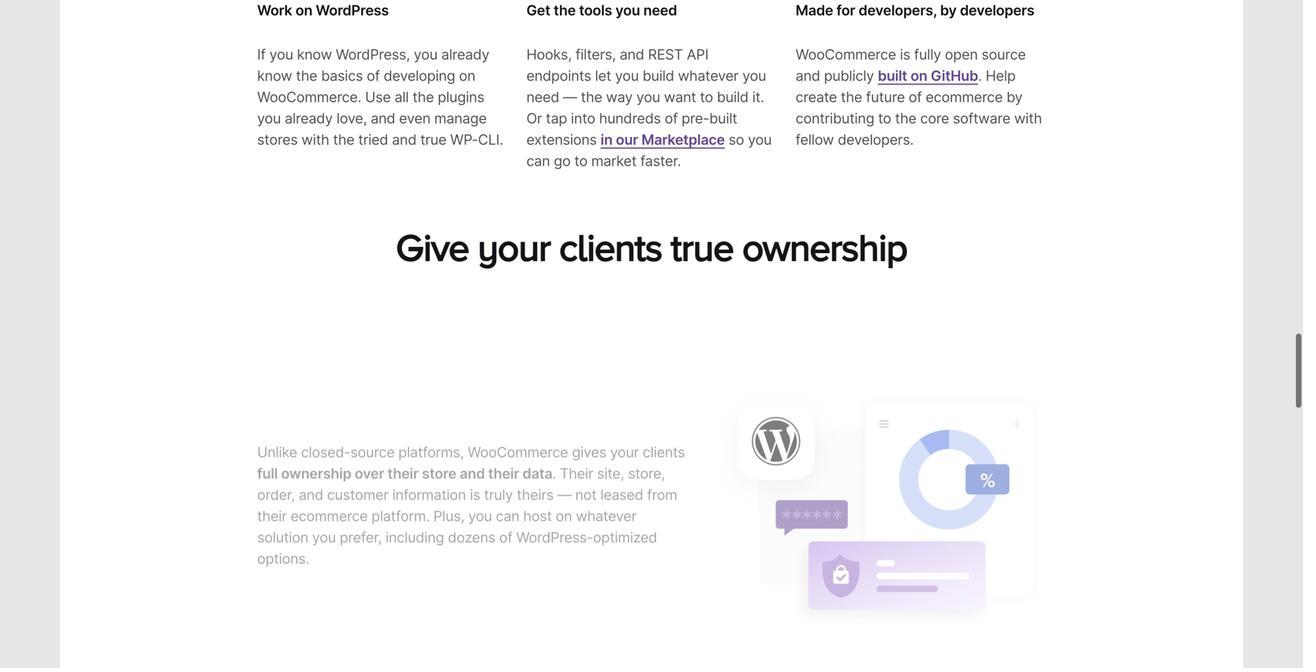 Task type: describe. For each thing, give the bounding box(es) containing it.
true inside if you know wordpress, you already know the basics of developing on woocommerce. use all the plugins you already love, and even manage stores with the tried and true wp-cli.
[[420, 131, 446, 148]]

in
[[601, 131, 613, 148]]

manage
[[434, 110, 487, 127]]

future
[[866, 88, 905, 106]]

github
[[931, 67, 978, 84]]

into
[[571, 110, 595, 127]]

to inside so you can go to market faster.
[[574, 152, 587, 170]]

for
[[837, 1, 855, 19]]

and inside hooks, filters, and rest api endpoints let you build whatever you need — the way you want to build it. or tap into hundreds of pre-built extensions
[[620, 46, 644, 63]]

whatever inside hooks, filters, and rest api endpoints let you build whatever you need — the way you want to build it. or tap into hundreds of pre-built extensions
[[678, 67, 739, 84]]

plugins
[[438, 88, 484, 106]]

faster.
[[640, 152, 681, 170]]

hooks,
[[526, 46, 572, 63]]

store,
[[628, 455, 665, 473]]

is inside . their site, store, order, and customer information is truly theirs — not leased from their ecommerce platform. plus, you can host on whatever solution you prefer, including dozens of wordpress-optimized options.
[[470, 476, 480, 494]]

of inside if you know wordpress, you already know the basics of developing on woocommerce. use all the plugins you already love, and even manage stores with the tried and true wp-cli.
[[367, 67, 380, 84]]

on right work
[[296, 1, 312, 19]]

built inside hooks, filters, and rest api endpoints let you build whatever you need — the way you want to build it. or tap into hundreds of pre-built extensions
[[709, 110, 737, 127]]

0 vertical spatial already
[[441, 46, 489, 63]]

order,
[[257, 476, 295, 494]]

the left core
[[895, 110, 916, 127]]

developers,
[[859, 1, 937, 19]]

full
[[257, 455, 278, 473]]

prefer,
[[340, 519, 382, 536]]

gives
[[572, 434, 606, 451]]

— inside . their site, store, order, and customer information is truly theirs — not leased from their ecommerce platform. plus, you can host on whatever solution you prefer, including dozens of wordpress-optimized options.
[[557, 476, 571, 494]]

tried
[[358, 131, 388, 148]]

contributing
[[796, 110, 874, 127]]

wordpress,
[[336, 46, 410, 63]]

their
[[560, 455, 593, 473]]

give
[[396, 226, 469, 268]]

of inside hooks, filters, and rest api endpoints let you build whatever you need — the way you want to build it. or tap into hundreds of pre-built extensions
[[665, 110, 678, 127]]

optimized
[[593, 519, 657, 536]]

help
[[986, 67, 1016, 84]]

if
[[257, 46, 266, 63]]

by inside . help create the future of ecommerce by contributing to the core software with fellow developers.
[[1007, 88, 1023, 106]]

made for developers, by developers
[[796, 1, 1034, 19]]

work
[[257, 1, 292, 19]]

host
[[523, 498, 552, 515]]

of inside . their site, store, order, and customer information is truly theirs — not leased from their ecommerce platform. plus, you can host on whatever solution you prefer, including dozens of wordpress-optimized options.
[[499, 519, 512, 536]]

give your clients true ownership
[[396, 226, 907, 268]]

. their site, store, order, and customer information is truly theirs — not leased from their ecommerce platform. plus, you can host on whatever solution you prefer, including dozens of wordpress-optimized options.
[[257, 455, 677, 558]]

the right all
[[412, 88, 434, 106]]

built on github
[[878, 67, 978, 84]]

leased
[[600, 476, 643, 494]]

closed-
[[301, 434, 350, 451]]

or
[[526, 110, 542, 127]]

options.
[[257, 540, 309, 558]]

ownership inside unlike closed-source platforms, woocommerce gives your clients full ownership over their store and their data
[[281, 455, 351, 473]]

get
[[526, 1, 550, 19]]

create
[[796, 88, 837, 106]]

built on github link
[[878, 67, 978, 84]]

whatever inside . their site, store, order, and customer information is truly theirs — not leased from their ecommerce platform. plus, you can host on whatever solution you prefer, including dozens of wordpress-optimized options.
[[576, 498, 636, 515]]

ecommerce inside . help create the future of ecommerce by contributing to the core software with fellow developers.
[[926, 88, 1003, 106]]

unlike
[[257, 434, 297, 451]]

— inside hooks, filters, and rest api endpoints let you build whatever you need — the way you want to build it. or tap into hundreds of pre-built extensions
[[563, 88, 577, 106]]

1 horizontal spatial build
[[717, 88, 748, 106]]

even
[[399, 110, 430, 127]]

core
[[920, 110, 949, 127]]

all
[[395, 88, 409, 106]]

the down publicly
[[841, 88, 862, 106]]

basics
[[321, 67, 363, 84]]

woocommerce is fully open source and publicly
[[796, 46, 1026, 84]]

rest
[[648, 46, 683, 63]]

to inside . help create the future of ecommerce by contributing to the core software with fellow developers.
[[878, 110, 891, 127]]

our
[[616, 131, 638, 148]]

truly
[[484, 476, 513, 494]]

the down the love,
[[333, 131, 354, 148]]

0 horizontal spatial know
[[257, 67, 292, 84]]

from
[[647, 476, 677, 494]]

on down fully
[[910, 67, 927, 84]]

. for their
[[552, 455, 556, 473]]

wordpress-
[[516, 519, 593, 536]]

fully
[[914, 46, 941, 63]]

get the tools you need
[[526, 1, 677, 19]]

tools
[[579, 1, 612, 19]]

customer
[[327, 476, 388, 494]]

wp-
[[450, 131, 478, 148]]

fellow
[[796, 131, 834, 148]]

stores
[[257, 131, 298, 148]]

you left prefer,
[[312, 519, 336, 536]]

pre-
[[682, 110, 709, 127]]

1 horizontal spatial know
[[297, 46, 332, 63]]

unlike closed-source platforms, woocommerce gives your clients full ownership over their store and their data
[[257, 434, 685, 473]]

can inside so you can go to market faster.
[[526, 152, 550, 170]]

over
[[355, 455, 384, 473]]

platforms,
[[398, 434, 464, 451]]

and inside unlike closed-source platforms, woocommerce gives your clients full ownership over their store and their data
[[460, 455, 485, 473]]

so
[[729, 131, 744, 148]]

endpoints
[[526, 67, 591, 84]]

woocommerce.
[[257, 88, 361, 106]]

api
[[687, 46, 708, 63]]

hundreds
[[599, 110, 661, 127]]

use
[[365, 88, 391, 106]]

including
[[385, 519, 444, 536]]

developers
[[960, 1, 1034, 19]]

need inside hooks, filters, and rest api endpoints let you build whatever you need — the way you want to build it. or tap into hundreds of pre-built extensions
[[526, 88, 559, 106]]

with inside if you know wordpress, you already know the basics of developing on woocommerce. use all the plugins you already love, and even manage stores with the tried and true wp-cli.
[[301, 131, 329, 148]]

the right get
[[554, 1, 576, 19]]

wordpress
[[316, 1, 389, 19]]

let
[[595, 67, 611, 84]]

theirs
[[517, 476, 554, 494]]

not
[[575, 476, 597, 494]]

you right "tools"
[[615, 1, 640, 19]]

woocommerce inside unlike closed-source platforms, woocommerce gives your clients full ownership over their store and their data
[[468, 434, 568, 451]]

way
[[606, 88, 633, 106]]

love,
[[336, 110, 367, 127]]



Task type: locate. For each thing, give the bounding box(es) containing it.
0 vertical spatial —
[[563, 88, 577, 106]]

extensions
[[526, 131, 597, 148]]

1 vertical spatial woocommerce
[[468, 434, 568, 451]]

developers.
[[838, 131, 914, 148]]

with inside . help create the future of ecommerce by contributing to the core software with fellow developers.
[[1014, 110, 1042, 127]]

1 vertical spatial built
[[709, 110, 737, 127]]

so you can go to market faster.
[[526, 131, 772, 170]]

to right the go
[[574, 152, 587, 170]]

1 horizontal spatial with
[[1014, 110, 1042, 127]]

need
[[643, 1, 677, 19], [526, 88, 559, 106]]

1 vertical spatial know
[[257, 67, 292, 84]]

you right if
[[269, 46, 293, 63]]

can down truly
[[496, 498, 519, 515]]

you right so
[[748, 131, 772, 148]]

0 horizontal spatial woocommerce
[[468, 434, 568, 451]]

0 vertical spatial know
[[297, 46, 332, 63]]

dozens
[[448, 519, 495, 536]]

1 vertical spatial your
[[610, 434, 639, 451]]

2 vertical spatial to
[[574, 152, 587, 170]]

the up woocommerce.
[[296, 67, 317, 84]]

go
[[554, 152, 571, 170]]

is inside woocommerce is fully open source and publicly
[[900, 46, 910, 63]]

1 vertical spatial to
[[878, 110, 891, 127]]

in our marketplace link
[[601, 131, 725, 148]]

build down the rest
[[643, 67, 674, 84]]

0 vertical spatial with
[[1014, 110, 1042, 127]]

ecommerce down github on the right top of the page
[[926, 88, 1003, 106]]

0 horizontal spatial with
[[301, 131, 329, 148]]

1 horizontal spatial by
[[1007, 88, 1023, 106]]

1 horizontal spatial to
[[700, 88, 713, 106]]

marketplace
[[641, 131, 725, 148]]

0 horizontal spatial can
[[496, 498, 519, 515]]

1 horizontal spatial true
[[671, 226, 733, 268]]

their up truly
[[488, 455, 519, 473]]

0 vertical spatial build
[[643, 67, 674, 84]]

and down use
[[371, 110, 395, 127]]

1 horizontal spatial woocommerce
[[796, 46, 896, 63]]

you up "dozens"
[[468, 498, 492, 515]]

and left the rest
[[620, 46, 644, 63]]

store
[[422, 455, 456, 473]]

you
[[615, 1, 640, 19], [269, 46, 293, 63], [414, 46, 437, 63], [615, 67, 639, 84], [742, 67, 766, 84], [636, 88, 660, 106], [257, 110, 281, 127], [748, 131, 772, 148], [468, 498, 492, 515], [312, 519, 336, 536]]

of right "dozens"
[[499, 519, 512, 536]]

0 vertical spatial can
[[526, 152, 550, 170]]

the inside hooks, filters, and rest api endpoints let you build whatever you need — the way you want to build it. or tap into hundreds of pre-built extensions
[[581, 88, 602, 106]]

information
[[392, 476, 466, 494]]

. left their at left bottom
[[552, 455, 556, 473]]

build
[[643, 67, 674, 84], [717, 88, 748, 106]]

the
[[554, 1, 576, 19], [296, 67, 317, 84], [412, 88, 434, 106], [581, 88, 602, 106], [841, 88, 862, 106], [895, 110, 916, 127], [333, 131, 354, 148]]

0 horizontal spatial ownership
[[281, 455, 351, 473]]

their right over
[[388, 455, 419, 473]]

your inside unlike closed-source platforms, woocommerce gives your clients full ownership over their store and their data
[[610, 434, 639, 451]]

can inside . their site, store, order, and customer information is truly theirs — not leased from their ecommerce platform. plus, you can host on whatever solution you prefer, including dozens of wordpress-optimized options.
[[496, 498, 519, 515]]

0 vertical spatial ownership
[[742, 226, 907, 268]]

built up so
[[709, 110, 737, 127]]

need up or
[[526, 88, 559, 106]]

their
[[388, 455, 419, 473], [488, 455, 519, 473], [257, 498, 287, 515]]

on inside . their site, store, order, and customer information is truly theirs — not leased from their ecommerce platform. plus, you can host on whatever solution you prefer, including dozens of wordpress-optimized options.
[[556, 498, 572, 515]]

on inside if you know wordpress, you already know the basics of developing on woocommerce. use all the plugins you already love, and even manage stores with the tried and true wp-cli.
[[459, 67, 475, 84]]

1 vertical spatial need
[[526, 88, 559, 106]]

with
[[1014, 110, 1042, 127], [301, 131, 329, 148]]

to inside hooks, filters, and rest api endpoints let you build whatever you need — the way you want to build it. or tap into hundreds of pre-built extensions
[[700, 88, 713, 106]]

0 horizontal spatial their
[[257, 498, 287, 515]]

0 horizontal spatial .
[[552, 455, 556, 473]]

. inside . their site, store, order, and customer information is truly theirs — not leased from their ecommerce platform. plus, you can host on whatever solution you prefer, including dozens of wordpress-optimized options.
[[552, 455, 556, 473]]

you up it.
[[742, 67, 766, 84]]

0 horizontal spatial to
[[574, 152, 587, 170]]

whatever down api
[[678, 67, 739, 84]]

source up over
[[350, 434, 395, 451]]

1 vertical spatial ownership
[[281, 455, 351, 473]]

woocommerce up publicly
[[796, 46, 896, 63]]

can left the go
[[526, 152, 550, 170]]

you up stores
[[257, 110, 281, 127]]

0 horizontal spatial build
[[643, 67, 674, 84]]

source
[[982, 46, 1026, 63], [350, 434, 395, 451]]

whatever down "leased"
[[576, 498, 636, 515]]

clients
[[559, 226, 662, 268], [643, 434, 685, 451]]

and inside . their site, store, order, and customer information is truly theirs — not leased from their ecommerce platform. plus, you can host on whatever solution you prefer, including dozens of wordpress-optimized options.
[[299, 476, 323, 494]]

built
[[878, 67, 907, 84], [709, 110, 737, 127]]

0 horizontal spatial true
[[420, 131, 446, 148]]

ecommerce down customer
[[291, 498, 368, 515]]

and
[[620, 46, 644, 63], [796, 67, 820, 84], [371, 110, 395, 127], [392, 131, 416, 148], [460, 455, 485, 473], [299, 476, 323, 494]]

true
[[420, 131, 446, 148], [671, 226, 733, 268]]

source inside woocommerce is fully open source and publicly
[[982, 46, 1026, 63]]

woocommerce inside woocommerce is fully open source and publicly
[[796, 46, 896, 63]]

1 horizontal spatial need
[[643, 1, 677, 19]]

0 vertical spatial whatever
[[678, 67, 739, 84]]

1 vertical spatial whatever
[[576, 498, 636, 515]]

0 vertical spatial by
[[940, 1, 957, 19]]

. help create the future of ecommerce by contributing to the core software with fellow developers.
[[796, 67, 1042, 148]]

1 vertical spatial build
[[717, 88, 748, 106]]

1 horizontal spatial built
[[878, 67, 907, 84]]

0 vertical spatial true
[[420, 131, 446, 148]]

0 vertical spatial clients
[[559, 226, 662, 268]]

1 horizontal spatial can
[[526, 152, 550, 170]]

with right stores
[[301, 131, 329, 148]]

2 horizontal spatial their
[[488, 455, 519, 473]]

2 horizontal spatial to
[[878, 110, 891, 127]]

to
[[700, 88, 713, 106], [878, 110, 891, 127], [574, 152, 587, 170]]

by
[[940, 1, 957, 19], [1007, 88, 1023, 106]]

filters,
[[576, 46, 616, 63]]

in our marketplace
[[601, 131, 725, 148]]

1 horizontal spatial is
[[900, 46, 910, 63]]

publicly
[[824, 67, 874, 84]]

hooks, filters, and rest api endpoints let you build whatever you need — the way you want to build it. or tap into hundreds of pre-built extensions
[[526, 46, 766, 148]]

1 vertical spatial true
[[671, 226, 733, 268]]

0 vertical spatial woocommerce
[[796, 46, 896, 63]]

0 horizontal spatial is
[[470, 476, 480, 494]]

1 horizontal spatial .
[[978, 67, 982, 84]]

1 vertical spatial clients
[[643, 434, 685, 451]]

1 vertical spatial by
[[1007, 88, 1023, 106]]

their inside . their site, store, order, and customer information is truly theirs — not leased from their ecommerce platform. plus, you can host on whatever solution you prefer, including dozens of wordpress-optimized options.
[[257, 498, 287, 515]]

open
[[945, 46, 978, 63]]

developing
[[384, 67, 455, 84]]

. left help
[[978, 67, 982, 84]]

made
[[796, 1, 833, 19]]

0 vertical spatial source
[[982, 46, 1026, 63]]

is left truly
[[470, 476, 480, 494]]

and down even
[[392, 131, 416, 148]]

— down endpoints on the left
[[563, 88, 577, 106]]

know down if
[[257, 67, 292, 84]]

you inside so you can go to market faster.
[[748, 131, 772, 148]]

—
[[563, 88, 577, 106], [557, 476, 571, 494]]

0 vertical spatial need
[[643, 1, 677, 19]]

0 vertical spatial built
[[878, 67, 907, 84]]

cli.
[[478, 131, 503, 148]]

0 vertical spatial .
[[978, 67, 982, 84]]

0 vertical spatial to
[[700, 88, 713, 106]]

1 vertical spatial —
[[557, 476, 571, 494]]

0 horizontal spatial by
[[940, 1, 957, 19]]

market
[[591, 152, 637, 170]]

built up "future" at the right of page
[[878, 67, 907, 84]]

want
[[664, 88, 696, 106]]

1 vertical spatial with
[[301, 131, 329, 148]]

platform.
[[371, 498, 430, 515]]

you up developing
[[414, 46, 437, 63]]

is left fully
[[900, 46, 910, 63]]

already down woocommerce.
[[285, 110, 333, 127]]

is
[[900, 46, 910, 63], [470, 476, 480, 494]]

you up way in the top left of the page
[[615, 67, 639, 84]]

source up help
[[982, 46, 1026, 63]]

0 horizontal spatial already
[[285, 110, 333, 127]]

1 horizontal spatial their
[[388, 455, 419, 473]]

1 vertical spatial .
[[552, 455, 556, 473]]

. for help
[[978, 67, 982, 84]]

0 horizontal spatial your
[[478, 226, 550, 268]]

already
[[441, 46, 489, 63], [285, 110, 333, 127]]

source inside unlike closed-source platforms, woocommerce gives your clients full ownership over their store and their data
[[350, 434, 395, 451]]

software
[[953, 110, 1010, 127]]

site,
[[597, 455, 624, 473]]

it.
[[752, 88, 764, 106]]

plus,
[[433, 498, 464, 515]]

and up create
[[796, 67, 820, 84]]

of down built on github link
[[909, 88, 922, 106]]

to up pre- at right top
[[700, 88, 713, 106]]

with right software
[[1014, 110, 1042, 127]]

by down help
[[1007, 88, 1023, 106]]

0 vertical spatial your
[[478, 226, 550, 268]]

0 horizontal spatial ecommerce
[[291, 498, 368, 515]]

and right store
[[460, 455, 485, 473]]

know up basics
[[297, 46, 332, 63]]

tap
[[546, 110, 567, 127]]

0 horizontal spatial whatever
[[576, 498, 636, 515]]

1 vertical spatial source
[[350, 434, 395, 451]]

on up plugins
[[459, 67, 475, 84]]

0 vertical spatial is
[[900, 46, 910, 63]]

1 horizontal spatial source
[[982, 46, 1026, 63]]

their down order, at bottom
[[257, 498, 287, 515]]

build left it.
[[717, 88, 748, 106]]

of up the in our marketplace link at top
[[665, 110, 678, 127]]

clients inside unlike closed-source platforms, woocommerce gives your clients full ownership over their store and their data
[[643, 434, 685, 451]]

1 horizontal spatial already
[[441, 46, 489, 63]]

if you know wordpress, you already know the basics of developing on woocommerce. use all the plugins you already love, and even manage stores with the tried and true wp-cli.
[[257, 46, 503, 148]]

1 horizontal spatial ownership
[[742, 226, 907, 268]]

ecommerce inside . their site, store, order, and customer information is truly theirs — not leased from their ecommerce platform. plus, you can host on whatever solution you prefer, including dozens of wordpress-optimized options.
[[291, 498, 368, 515]]

to down "future" at the right of page
[[878, 110, 891, 127]]

1 vertical spatial can
[[496, 498, 519, 515]]

1 horizontal spatial ecommerce
[[926, 88, 1003, 106]]

you up hundreds at top
[[636, 88, 660, 106]]

already up plugins
[[441, 46, 489, 63]]

on up wordpress-
[[556, 498, 572, 515]]

by up "open"
[[940, 1, 957, 19]]

of inside . help create the future of ecommerce by contributing to the core software with fellow developers.
[[909, 88, 922, 106]]

of down the wordpress,
[[367, 67, 380, 84]]

0 vertical spatial ecommerce
[[926, 88, 1003, 106]]

— left not
[[557, 476, 571, 494]]

woocommerce
[[796, 46, 896, 63], [468, 434, 568, 451]]

and inside woocommerce is fully open source and publicly
[[796, 67, 820, 84]]

of
[[367, 67, 380, 84], [909, 88, 922, 106], [665, 110, 678, 127], [499, 519, 512, 536]]

1 vertical spatial already
[[285, 110, 333, 127]]

need up the rest
[[643, 1, 677, 19]]

0 horizontal spatial built
[[709, 110, 737, 127]]

whatever
[[678, 67, 739, 84], [576, 498, 636, 515]]

solution
[[257, 519, 308, 536]]

1 horizontal spatial whatever
[[678, 67, 739, 84]]

0 horizontal spatial need
[[526, 88, 559, 106]]

1 vertical spatial ecommerce
[[291, 498, 368, 515]]

1 horizontal spatial your
[[610, 434, 639, 451]]

work on wordpress
[[257, 1, 389, 19]]

0 horizontal spatial source
[[350, 434, 395, 451]]

and right order, at bottom
[[299, 476, 323, 494]]

data
[[522, 455, 552, 473]]

. inside . help create the future of ecommerce by contributing to the core software with fellow developers.
[[978, 67, 982, 84]]

the up into
[[581, 88, 602, 106]]

on
[[296, 1, 312, 19], [459, 67, 475, 84], [910, 67, 927, 84], [556, 498, 572, 515]]

1 vertical spatial is
[[470, 476, 480, 494]]

woocommerce up data
[[468, 434, 568, 451]]

your
[[478, 226, 550, 268], [610, 434, 639, 451]]



Task type: vqa. For each thing, say whether or not it's contained in the screenshot.
bottommost "by"
yes



